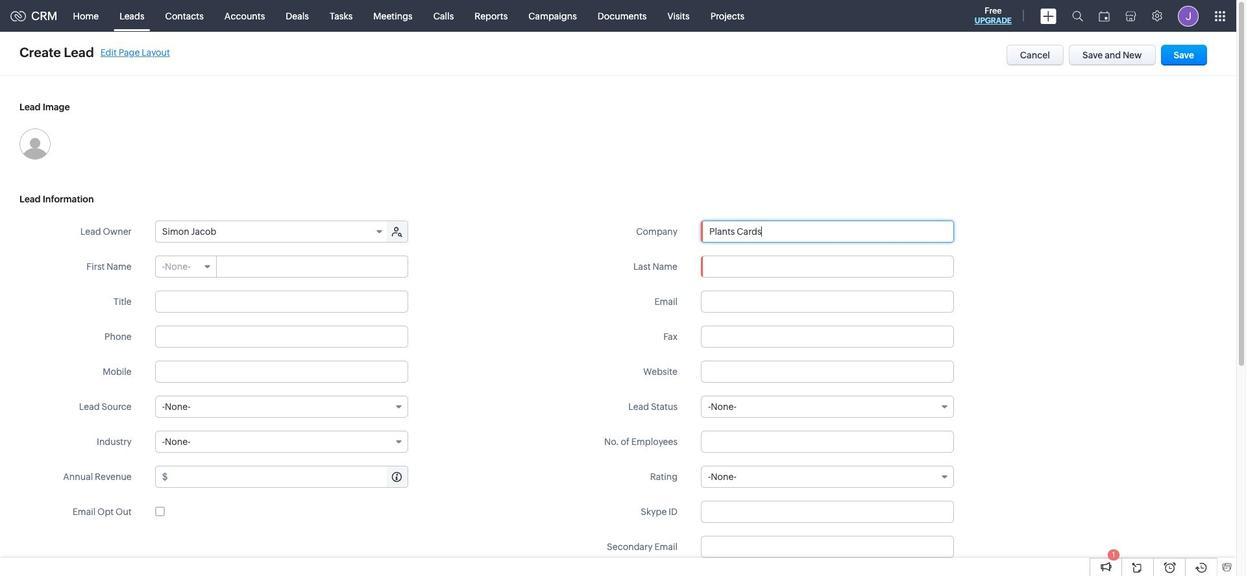 Task type: vqa. For each thing, say whether or not it's contained in the screenshot.
Untouched
no



Task type: describe. For each thing, give the bounding box(es) containing it.
search element
[[1065, 0, 1091, 32]]

image image
[[19, 129, 51, 160]]

profile element
[[1170, 0, 1207, 31]]

search image
[[1072, 10, 1083, 21]]

create menu image
[[1041, 8, 1057, 24]]

logo image
[[10, 11, 26, 21]]



Task type: locate. For each thing, give the bounding box(es) containing it.
calendar image
[[1099, 11, 1110, 21]]

None text field
[[701, 256, 954, 278], [217, 256, 407, 277], [155, 291, 408, 313], [155, 361, 408, 383], [701, 361, 954, 383], [701, 431, 954, 453], [170, 467, 407, 487], [701, 501, 954, 523], [701, 536, 954, 558], [701, 256, 954, 278], [217, 256, 407, 277], [155, 291, 408, 313], [155, 361, 408, 383], [701, 361, 954, 383], [701, 431, 954, 453], [170, 467, 407, 487], [701, 501, 954, 523], [701, 536, 954, 558]]

None field
[[156, 221, 388, 242], [702, 221, 954, 242], [156, 256, 217, 277], [155, 396, 408, 418], [701, 396, 954, 418], [155, 431, 408, 453], [701, 466, 954, 488], [156, 221, 388, 242], [702, 221, 954, 242], [156, 256, 217, 277], [155, 396, 408, 418], [701, 396, 954, 418], [155, 431, 408, 453], [701, 466, 954, 488]]

profile image
[[1178, 6, 1199, 26]]

None text field
[[702, 221, 954, 242], [701, 291, 954, 313], [155, 326, 408, 348], [701, 326, 954, 348], [702, 221, 954, 242], [701, 291, 954, 313], [155, 326, 408, 348], [701, 326, 954, 348]]

create menu element
[[1033, 0, 1065, 31]]



